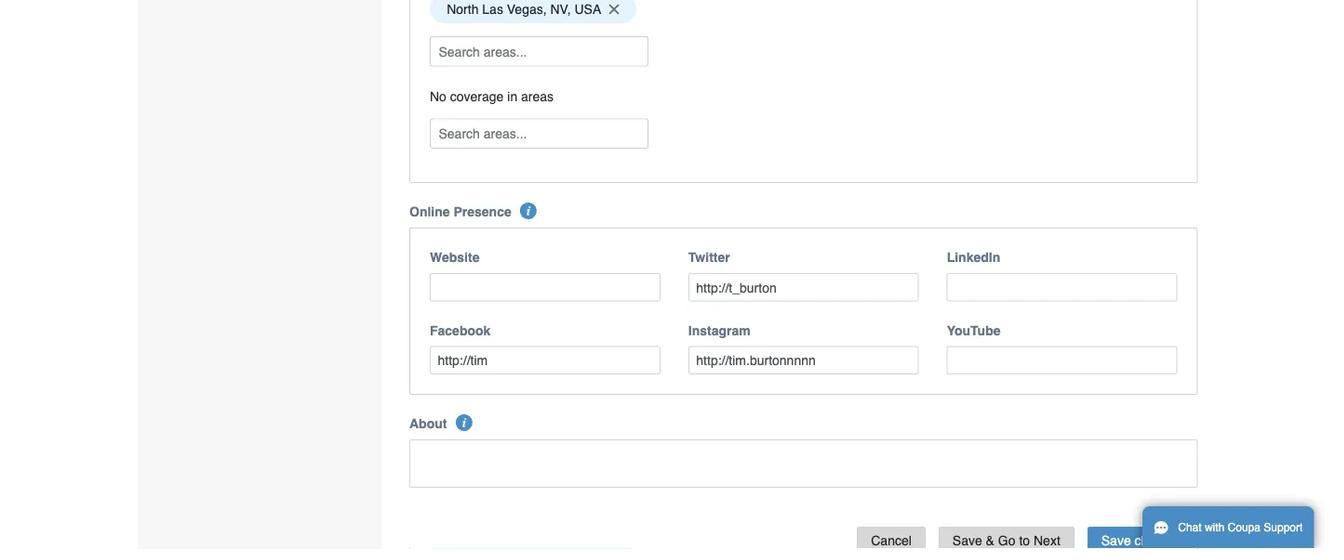Task type: locate. For each thing, give the bounding box(es) containing it.
0 horizontal spatial save
[[953, 534, 982, 549]]

additional information image
[[520, 203, 537, 220], [456, 415, 473, 432]]

1 vertical spatial additional information image
[[456, 415, 473, 432]]

vegas,
[[507, 2, 547, 17]]

save
[[953, 534, 982, 549], [1102, 534, 1131, 549]]

save left changes
[[1102, 534, 1131, 549]]

1 horizontal spatial save
[[1102, 534, 1131, 549]]

presence
[[454, 205, 512, 220]]

twitter
[[688, 250, 730, 265]]

Instagram text field
[[688, 347, 919, 375]]

Website text field
[[430, 274, 661, 302]]

linkedin
[[947, 250, 1001, 265]]

additional information image for online presence
[[520, 203, 537, 220]]

las
[[482, 2, 503, 17]]

2 save from the left
[[1102, 534, 1131, 549]]

save left & at the bottom right of the page
[[953, 534, 982, 549]]

no
[[430, 89, 447, 104]]

about
[[409, 417, 447, 432]]

1 horizontal spatial additional information image
[[520, 203, 537, 220]]

additional information image right about
[[456, 415, 473, 432]]

additional information image right the presence
[[520, 203, 537, 220]]

0 horizontal spatial additional information image
[[456, 415, 473, 432]]

with
[[1205, 522, 1225, 535]]

chat
[[1178, 522, 1202, 535]]

to
[[1019, 534, 1030, 549]]

Twitter text field
[[688, 274, 919, 302]]

0 vertical spatial additional information image
[[520, 203, 537, 220]]

usa
[[575, 2, 601, 17]]

1 save from the left
[[953, 534, 982, 549]]

coupa
[[1228, 522, 1261, 535]]



Task type: describe. For each thing, give the bounding box(es) containing it.
save changes
[[1102, 534, 1184, 549]]

additional information image for about
[[456, 415, 473, 432]]

areas
[[521, 89, 554, 104]]

instagram
[[688, 324, 751, 338]]

chat with coupa support button
[[1143, 507, 1314, 550]]

in
[[507, 89, 518, 104]]

nv,
[[550, 2, 571, 17]]

north las vegas, nv, usa option
[[430, 0, 637, 23]]

&
[[986, 534, 995, 549]]

selected areas list box
[[423, 0, 1184, 28]]

chat with coupa support
[[1178, 522, 1303, 535]]

YouTube text field
[[947, 347, 1178, 375]]

north
[[447, 2, 479, 17]]

north las vegas, nv, usa
[[447, 2, 601, 17]]

go
[[998, 534, 1016, 549]]

next
[[1034, 534, 1061, 549]]

Search areas... text field
[[432, 37, 647, 66]]

LinkedIn text field
[[947, 274, 1178, 302]]

facebook
[[430, 324, 491, 338]]

save & go to next
[[953, 534, 1061, 549]]

support
[[1264, 522, 1303, 535]]

About text field
[[409, 440, 1198, 489]]

online
[[409, 205, 450, 220]]

changes
[[1135, 534, 1184, 549]]

no coverage in areas
[[430, 89, 554, 104]]

website
[[430, 250, 480, 265]]

save changes button
[[1088, 528, 1198, 550]]

coverage
[[450, 89, 504, 104]]

save & go to next button
[[939, 528, 1075, 550]]

Search areas... text field
[[432, 120, 647, 148]]

cancel link
[[857, 528, 926, 550]]

Facebook text field
[[430, 347, 661, 375]]

cancel
[[871, 534, 912, 549]]

save for save & go to next
[[953, 534, 982, 549]]

save for save changes
[[1102, 534, 1131, 549]]

youtube
[[947, 324, 1001, 338]]

online presence
[[409, 205, 512, 220]]



Task type: vqa. For each thing, say whether or not it's contained in the screenshot.
Animal feed's Animal
no



